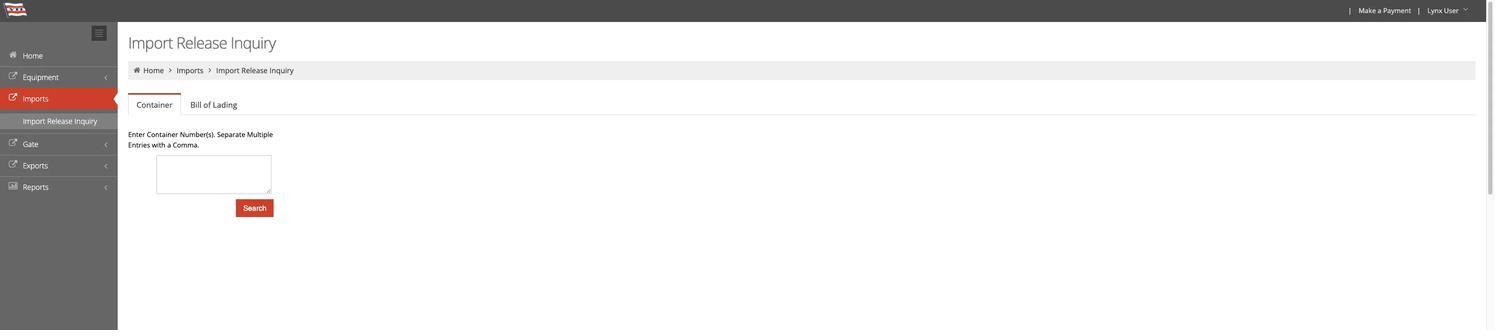 Task type: vqa. For each thing, say whether or not it's contained in the screenshot.
the Home in the 'Home' link
yes



Task type: locate. For each thing, give the bounding box(es) containing it.
2 external link image from the top
[[8, 94, 18, 101]]

1 vertical spatial release
[[241, 65, 268, 75]]

reports link
[[0, 176, 118, 198]]

|
[[1348, 6, 1352, 15], [1417, 6, 1421, 15]]

1 horizontal spatial |
[[1417, 6, 1421, 15]]

0 vertical spatial inquiry
[[231, 32, 276, 53]]

home right home image
[[23, 51, 43, 61]]

release right angle right icon
[[241, 65, 268, 75]]

import up gate
[[23, 116, 45, 126]]

home right home icon
[[143, 65, 164, 75]]

import up home icon
[[128, 32, 173, 53]]

0 vertical spatial import release inquiry
[[128, 32, 276, 53]]

import release inquiry link up gate link
[[0, 114, 118, 129]]

0 vertical spatial container
[[137, 99, 173, 110]]

multiple
[[247, 130, 273, 139]]

None text field
[[156, 155, 272, 194]]

import release inquiry up gate link
[[23, 116, 97, 126]]

import release inquiry right angle right icon
[[216, 65, 294, 75]]

1 vertical spatial home
[[143, 65, 164, 75]]

import release inquiry link right angle right icon
[[216, 65, 294, 75]]

1 vertical spatial external link image
[[8, 94, 18, 101]]

lynx
[[1428, 6, 1442, 15]]

imports link right angle right image
[[177, 65, 204, 75]]

a right make on the top right of the page
[[1378, 6, 1382, 15]]

0 horizontal spatial home link
[[0, 45, 118, 66]]

1 external link image from the top
[[8, 73, 18, 80]]

gate link
[[0, 133, 118, 155]]

| left make on the top right of the page
[[1348, 6, 1352, 15]]

0 horizontal spatial home
[[23, 51, 43, 61]]

gate
[[23, 139, 38, 149]]

3 external link image from the top
[[8, 161, 18, 168]]

1 horizontal spatial release
[[176, 32, 227, 53]]

release up angle right icon
[[176, 32, 227, 53]]

inquiry for the top 'import release inquiry' link
[[270, 65, 294, 75]]

0 horizontal spatial a
[[167, 140, 171, 150]]

container up with
[[147, 130, 178, 139]]

0 vertical spatial home
[[23, 51, 43, 61]]

external link image inside exports link
[[8, 161, 18, 168]]

imports down equipment
[[23, 94, 49, 104]]

1 horizontal spatial import release inquiry link
[[216, 65, 294, 75]]

1 horizontal spatial imports link
[[177, 65, 204, 75]]

inquiry
[[231, 32, 276, 53], [270, 65, 294, 75], [74, 116, 97, 126]]

0 horizontal spatial import release inquiry link
[[0, 114, 118, 129]]

container
[[137, 99, 173, 110], [147, 130, 178, 139]]

import
[[128, 32, 173, 53], [216, 65, 240, 75], [23, 116, 45, 126]]

1 vertical spatial a
[[167, 140, 171, 150]]

external link image inside imports link
[[8, 94, 18, 101]]

2 | from the left
[[1417, 6, 1421, 15]]

angle right image
[[166, 66, 175, 74]]

2 horizontal spatial release
[[241, 65, 268, 75]]

make a payment link
[[1354, 0, 1415, 22]]

1 vertical spatial imports
[[23, 94, 49, 104]]

imports link
[[177, 65, 204, 75], [0, 88, 118, 109]]

import release inquiry
[[128, 32, 276, 53], [216, 65, 294, 75], [23, 116, 97, 126]]

0 vertical spatial a
[[1378, 6, 1382, 15]]

make
[[1359, 6, 1376, 15]]

imports right angle right image
[[177, 65, 204, 75]]

2 vertical spatial inquiry
[[74, 116, 97, 126]]

1 vertical spatial import release inquiry link
[[0, 114, 118, 129]]

release
[[176, 32, 227, 53], [241, 65, 268, 75], [47, 116, 73, 126]]

0 horizontal spatial |
[[1348, 6, 1352, 15]]

a right with
[[167, 140, 171, 150]]

1 vertical spatial container
[[147, 130, 178, 139]]

bill of lading link
[[182, 94, 246, 115]]

0 horizontal spatial release
[[47, 116, 73, 126]]

0 horizontal spatial import
[[23, 116, 45, 126]]

1 vertical spatial inquiry
[[270, 65, 294, 75]]

1 horizontal spatial imports
[[177, 65, 204, 75]]

home link up equipment
[[0, 45, 118, 66]]

make a payment
[[1359, 6, 1411, 15]]

home link right home icon
[[143, 65, 164, 75]]

| left lynx at the right of the page
[[1417, 6, 1421, 15]]

0 vertical spatial imports
[[177, 65, 204, 75]]

angle right image
[[205, 66, 214, 74]]

0 vertical spatial external link image
[[8, 73, 18, 80]]

home
[[23, 51, 43, 61], [143, 65, 164, 75]]

1 horizontal spatial a
[[1378, 6, 1382, 15]]

import right angle right icon
[[216, 65, 240, 75]]

container up the enter
[[137, 99, 173, 110]]

1 horizontal spatial home
[[143, 65, 164, 75]]

2 vertical spatial external link image
[[8, 161, 18, 168]]

a inside 'enter container number(s).  separate multiple entries with a comma.'
[[167, 140, 171, 150]]

home link
[[0, 45, 118, 66], [143, 65, 164, 75]]

import release inquiry link
[[216, 65, 294, 75], [0, 114, 118, 129]]

external link image for equipment
[[8, 73, 18, 80]]

0 horizontal spatial imports link
[[0, 88, 118, 109]]

a
[[1378, 6, 1382, 15], [167, 140, 171, 150]]

with
[[152, 140, 165, 150]]

home image
[[132, 66, 142, 74]]

imports
[[177, 65, 204, 75], [23, 94, 49, 104]]

external link image inside equipment "link"
[[8, 73, 18, 80]]

2 horizontal spatial import
[[216, 65, 240, 75]]

payment
[[1383, 6, 1411, 15]]

external link image
[[8, 73, 18, 80], [8, 94, 18, 101], [8, 161, 18, 168]]

exports link
[[0, 155, 118, 176]]

separate
[[217, 130, 245, 139]]

imports link down equipment
[[0, 88, 118, 109]]

1 horizontal spatial import
[[128, 32, 173, 53]]

import release inquiry up angle right icon
[[128, 32, 276, 53]]

external link image
[[8, 140, 18, 147]]

release up gate link
[[47, 116, 73, 126]]



Task type: describe. For each thing, give the bounding box(es) containing it.
bar chart image
[[8, 183, 18, 190]]

2 vertical spatial release
[[47, 116, 73, 126]]

home image
[[8, 51, 18, 59]]

0 vertical spatial import
[[128, 32, 173, 53]]

search
[[243, 204, 266, 212]]

angle down image
[[1461, 6, 1471, 13]]

2 vertical spatial import release inquiry
[[23, 116, 97, 126]]

equipment
[[23, 72, 59, 82]]

1 vertical spatial import release inquiry
[[216, 65, 294, 75]]

container link
[[128, 95, 181, 115]]

1 | from the left
[[1348, 6, 1352, 15]]

of
[[203, 99, 211, 110]]

enter
[[128, 130, 145, 139]]

search button
[[236, 199, 274, 217]]

bill
[[190, 99, 201, 110]]

bill of lading
[[190, 99, 237, 110]]

2 vertical spatial import
[[23, 116, 45, 126]]

equipment link
[[0, 66, 118, 88]]

lading
[[213, 99, 237, 110]]

0 vertical spatial release
[[176, 32, 227, 53]]

number(s).
[[180, 130, 215, 139]]

enter container number(s).  separate multiple entries with a comma.
[[128, 130, 273, 150]]

1 vertical spatial import
[[216, 65, 240, 75]]

lynx user
[[1428, 6, 1459, 15]]

0 vertical spatial import release inquiry link
[[216, 65, 294, 75]]

0 horizontal spatial imports
[[23, 94, 49, 104]]

reports
[[23, 182, 49, 192]]

lynx user link
[[1423, 0, 1475, 22]]

container inside 'enter container number(s).  separate multiple entries with a comma.'
[[147, 130, 178, 139]]

comma.
[[173, 140, 199, 150]]

0 vertical spatial imports link
[[177, 65, 204, 75]]

user
[[1444, 6, 1459, 15]]

1 vertical spatial imports link
[[0, 88, 118, 109]]

entries
[[128, 140, 150, 150]]

inquiry for the left 'import release inquiry' link
[[74, 116, 97, 126]]

exports
[[23, 161, 48, 171]]

1 horizontal spatial home link
[[143, 65, 164, 75]]

home inside "link"
[[23, 51, 43, 61]]

external link image for exports
[[8, 161, 18, 168]]

external link image for imports
[[8, 94, 18, 101]]



